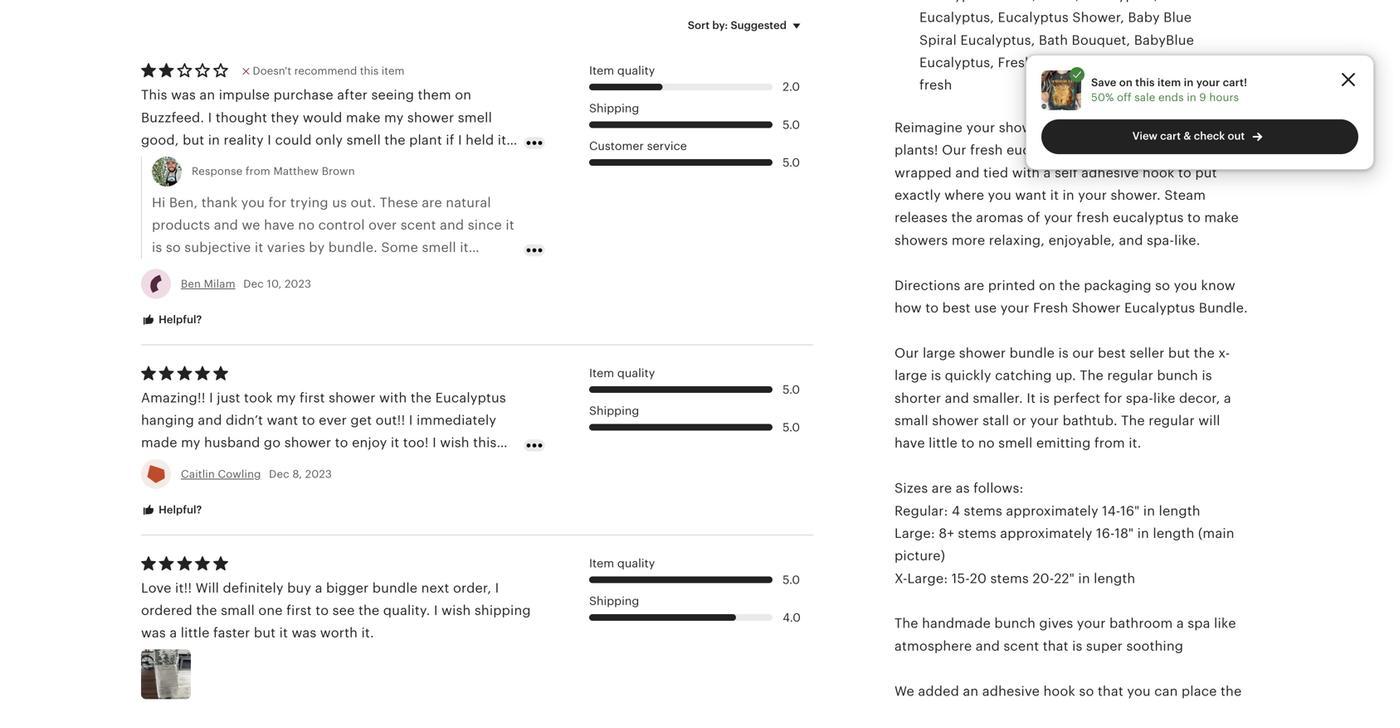 Task type: locate. For each thing, give the bounding box(es) containing it.
1 horizontal spatial item
[[1157, 76, 1181, 89]]

0 vertical spatial item
[[589, 64, 614, 77]]

1 shipping from the top
[[589, 102, 639, 115]]

2 horizontal spatial bundle
[[1132, 143, 1177, 158]]

your inside the handmade bunch gives your bathroom a spa like atmosphere and scent that is super soothing
[[1077, 617, 1106, 632]]

and inside the handmade bunch gives your bathroom a spa like atmosphere and scent that is super soothing
[[976, 639, 1000, 654]]

is up the decor,
[[1202, 369, 1212, 383]]

first up ever
[[300, 391, 325, 406]]

large: down the picture)
[[907, 572, 948, 587]]

enjoy
[[352, 436, 387, 451]]

bundle inside the reimagine your showers with our eucalyptus shower plants! our fresh eucalyptus shower bundle comes cut, wrapped and tied with a self adhesive hook to put exactly where you want it in your shower. steam releases the aromas of your fresh eucalyptus to make showers more relaxing, enjoyable, and spa-like.
[[1132, 143, 1177, 158]]

1 horizontal spatial so
[[1155, 278, 1170, 293]]

1 vertical spatial bundle
[[1010, 346, 1055, 361]]

&
[[1184, 130, 1191, 142]]

0 vertical spatial from
[[246, 165, 270, 178]]

8,
[[292, 468, 302, 481]]

it. up 16"
[[1129, 436, 1141, 451]]

0 horizontal spatial like
[[1153, 391, 1175, 406]]

0 horizontal spatial was
[[141, 626, 166, 641]]

a down ordered
[[170, 626, 177, 641]]

bigger
[[326, 581, 369, 596]]

shower up no
[[932, 414, 979, 429]]

approximately up 20-
[[1000, 526, 1093, 541]]

1 vertical spatial small
[[221, 604, 255, 619]]

to left no
[[961, 436, 975, 451]]

forever!
[[184, 458, 234, 473]]

2 vertical spatial eucalyptus
[[1113, 211, 1184, 225]]

on inside directions are printed on the packaging so you know how to best use your fresh shower eucalyptus bundle.
[[1039, 278, 1056, 293]]

little inside our large shower bundle is our best seller but the x- large is quickly catching up. the regular bunch is shorter and smaller. it is perfect for spa-like decor, a small shower stall or your bathtub. the regular will have little to no smell emitting from it.
[[929, 436, 958, 451]]

the inside the handmade bunch gives your bathroom a spa like atmosphere and scent that is super soothing
[[895, 617, 918, 632]]

an
[[963, 684, 979, 699]]

2 horizontal spatial this
[[1135, 76, 1155, 89]]

spa-
[[1147, 233, 1174, 248], [1126, 391, 1153, 406]]

2 vertical spatial item
[[589, 557, 614, 570]]

0 vertical spatial hook
[[1143, 165, 1175, 180]]

from left matthew in the left of the page
[[246, 165, 270, 178]]

like right spa
[[1214, 617, 1236, 632]]

it left too!
[[391, 436, 399, 451]]

1 vertical spatial it
[[391, 436, 399, 451]]

immediately
[[417, 413, 496, 428]]

50%
[[1091, 91, 1114, 104]]

love
[[141, 581, 171, 596]]

helpful? button down ben
[[129, 305, 214, 336]]

is up shorter
[[931, 369, 941, 383]]

0 vertical spatial shipping
[[589, 102, 639, 115]]

the left x-
[[1194, 346, 1215, 361]]

dec left 8,
[[269, 468, 289, 481]]

0 horizontal spatial want
[[267, 413, 298, 428]]

and down just
[[198, 413, 222, 428]]

0 horizontal spatial bundle
[[372, 581, 418, 596]]

0 vertical spatial but
[[1168, 346, 1190, 361]]

you inside we added an adhesive hook so that you can place the
[[1127, 684, 1151, 699]]

on up off
[[1119, 76, 1133, 89]]

but down one
[[254, 626, 276, 641]]

spa
[[1188, 617, 1210, 632]]

one
[[258, 604, 283, 619]]

this for on
[[1135, 76, 1155, 89]]

so right packaging
[[1155, 278, 1170, 293]]

our inside our large shower bundle is our best seller but the x- large is quickly catching up. the regular bunch is shorter and smaller. it is perfect for spa-like decor, a small shower stall or your bathtub. the regular will have little to no smell emitting from it.
[[1072, 346, 1094, 361]]

my right took
[[276, 391, 296, 406]]

are inside sizes are as follows: regular: 4 stems approximately 14-16" in length large: 8+ stems approximately 16-18" in length (main picture) x-large: 15-20 stems 20-22" in length
[[932, 481, 952, 496]]

bundle down view
[[1132, 143, 1177, 158]]

1 vertical spatial best
[[1098, 346, 1126, 361]]

first down buy
[[286, 604, 312, 619]]

0 vertical spatial length
[[1159, 504, 1200, 519]]

little inside love it!! will definitely buy a bigger bundle next order, i ordered the small one first to see the quality. i wish shipping was a little faster but it was worth it.
[[181, 626, 210, 641]]

bunch up the decor,
[[1157, 369, 1198, 383]]

hook down the handmade bunch gives your bathroom a spa like atmosphere and scent that is super soothing
[[1043, 684, 1075, 699]]

best left seller
[[1098, 346, 1126, 361]]

to down ever
[[335, 436, 348, 451]]

the inside directions are printed on the packaging so you know how to best use your fresh shower eucalyptus bundle.
[[1059, 278, 1080, 293]]

bunch inside the handmade bunch gives your bathroom a spa like atmosphere and scent that is super soothing
[[994, 617, 1036, 632]]

0 horizontal spatial eucalyptus
[[435, 391, 506, 406]]

0 vertical spatial wish
[[440, 436, 469, 451]]

it.
[[1129, 436, 1141, 451], [361, 626, 374, 641]]

large up shorter
[[895, 369, 927, 383]]

so inside we added an adhesive hook so that you can place the
[[1079, 684, 1094, 699]]

it inside love it!! will definitely buy a bigger bundle next order, i ordered the small one first to see the quality. i wish shipping was a little faster but it was worth it.
[[279, 626, 288, 641]]

with up self
[[1056, 120, 1084, 135]]

so down 'super'
[[1079, 684, 1094, 699]]

save on this item in your cart! 50% off sale ends in 9 hours
[[1091, 76, 1247, 104]]

off
[[1117, 91, 1132, 104]]

1 horizontal spatial with
[[1012, 165, 1040, 180]]

0 vertical spatial so
[[1155, 278, 1170, 293]]

eucalyptus down the sale
[[1113, 120, 1184, 135]]

and down "shower."
[[1119, 233, 1143, 248]]

5 5.0 from the top
[[783, 574, 800, 587]]

comes
[[1180, 143, 1223, 158]]

caitlin cowling link
[[181, 468, 261, 481]]

2 horizontal spatial it
[[1050, 188, 1059, 203]]

1 vertical spatial my
[[181, 436, 200, 451]]

go
[[264, 436, 281, 451]]

a left spa
[[1177, 617, 1184, 632]]

a inside our large shower bundle is our best seller but the x- large is quickly catching up. the regular bunch is shorter and smaller. it is perfect for spa-like decor, a small shower stall or your bathtub. the regular will have little to no smell emitting from it.
[[1224, 391, 1231, 406]]

a inside the reimagine your showers with our eucalyptus shower plants! our fresh eucalyptus shower bundle comes cut, wrapped and tied with a self adhesive hook to put exactly where you want it in your shower. steam releases the aromas of your fresh eucalyptus to make showers more relaxing, enjoyable, and spa-like.
[[1044, 165, 1051, 180]]

length down 16-
[[1094, 572, 1135, 587]]

printed
[[988, 278, 1035, 293]]

0 horizontal spatial this
[[360, 65, 379, 77]]

1 vertical spatial are
[[932, 481, 952, 496]]

0 vertical spatial you
[[988, 188, 1012, 203]]

x-
[[1219, 346, 1230, 361]]

1 item from the top
[[589, 64, 614, 77]]

1 helpful? from the top
[[156, 314, 202, 326]]

regular:
[[895, 504, 948, 519]]

length up "(main"
[[1159, 504, 1200, 519]]

this down immediately
[[473, 436, 497, 451]]

sale
[[1135, 91, 1155, 104]]

3 item quality from the top
[[589, 557, 655, 570]]

we
[[895, 684, 914, 699]]

1 vertical spatial eucalyptus
[[435, 391, 506, 406]]

helpful? button
[[129, 305, 214, 336], [129, 495, 214, 526]]

that down gives
[[1043, 639, 1069, 654]]

2 vertical spatial the
[[895, 617, 918, 632]]

shower
[[1072, 301, 1121, 316]]

2 shipping from the top
[[589, 405, 639, 418]]

to inside directions are printed on the packaging so you know how to best use your fresh shower eucalyptus bundle.
[[925, 301, 939, 316]]

on
[[1119, 76, 1133, 89], [1039, 278, 1056, 293]]

relaxing
[[141, 481, 193, 496]]

0 vertical spatial are
[[964, 278, 984, 293]]

1 vertical spatial item quality
[[589, 367, 655, 380]]

directions
[[895, 278, 960, 293]]

1 horizontal spatial want
[[1015, 188, 1047, 203]]

1 horizontal spatial bundle
[[1010, 346, 1055, 361]]

the right place
[[1221, 684, 1242, 699]]

i down next
[[434, 604, 438, 619]]

our down how
[[895, 346, 919, 361]]

our up up.
[[1072, 346, 1094, 361]]

stems right "4"
[[964, 504, 1002, 519]]

caitlin
[[181, 468, 215, 481]]

2 horizontal spatial with
[[1056, 120, 1084, 135]]

stems right the 20
[[990, 572, 1029, 587]]

1 horizontal spatial our
[[942, 143, 966, 158]]

helpful? button for 2.0
[[129, 305, 214, 336]]

bathtub.
[[1063, 414, 1118, 429]]

in
[[1184, 76, 1194, 89], [1187, 91, 1196, 104], [1063, 188, 1074, 203], [1143, 504, 1155, 519], [1137, 526, 1149, 541], [1078, 572, 1090, 587]]

0 horizontal spatial are
[[932, 481, 952, 496]]

your inside directions are printed on the packaging so you know how to best use your fresh shower eucalyptus bundle.
[[1001, 301, 1029, 316]]

with
[[1056, 120, 1084, 135], [1012, 165, 1040, 180], [379, 391, 407, 406]]

length left "(main"
[[1153, 526, 1195, 541]]

fresh up enjoyable,
[[1077, 211, 1109, 225]]

seller
[[1130, 346, 1165, 361]]

1 vertical spatial regular
[[1149, 414, 1195, 429]]

length
[[1159, 504, 1200, 519], [1153, 526, 1195, 541], [1094, 572, 1135, 587]]

1 vertical spatial hook
[[1043, 684, 1075, 699]]

fresh
[[970, 143, 1003, 158], [1077, 211, 1109, 225]]

view details of this review photo by enrica machado image
[[141, 650, 191, 700]]

2 vertical spatial length
[[1094, 572, 1135, 587]]

cart
[[1160, 130, 1181, 142]]

small up have
[[895, 414, 928, 429]]

was left the worth
[[292, 626, 316, 641]]

0 vertical spatial little
[[929, 436, 958, 451]]

bundle inside love it!! will definitely buy a bigger bundle next order, i ordered the small one first to see the quality. i wish shipping was a little faster but it was worth it.
[[372, 581, 418, 596]]

0 vertical spatial showers
[[999, 120, 1052, 135]]

0 horizontal spatial it
[[279, 626, 288, 641]]

regular down seller
[[1107, 369, 1153, 383]]

0 horizontal spatial so
[[1079, 684, 1094, 699]]

0 vertical spatial quality
[[617, 64, 655, 77]]

exactly
[[895, 188, 941, 203]]

shower.
[[1111, 188, 1161, 203]]

the up fresh
[[1059, 278, 1080, 293]]

from
[[246, 165, 270, 178], [1094, 436, 1125, 451]]

quality for caitlin cowling dec 8, 2023
[[617, 367, 655, 380]]

0 vertical spatial adhesive
[[1081, 165, 1139, 180]]

from down bathtub. at bottom right
[[1094, 436, 1125, 451]]

1 vertical spatial helpful? button
[[129, 495, 214, 526]]

you left know
[[1174, 278, 1197, 293]]

is right the it
[[1039, 391, 1050, 406]]

best inside our large shower bundle is our best seller but the x- large is quickly catching up. the regular bunch is shorter and smaller. it is perfect for spa-like decor, a small shower stall or your bathtub. the regular will have little to no smell emitting from it.
[[1098, 346, 1126, 361]]

dec for 5.0
[[269, 468, 289, 481]]

is left 'super'
[[1072, 639, 1083, 654]]

eucalyptus down "shower."
[[1113, 211, 1184, 225]]

that inside we added an adhesive hook so that you can place the
[[1098, 684, 1123, 699]]

are up use
[[964, 278, 984, 293]]

1 horizontal spatial it.
[[1129, 436, 1141, 451]]

1 horizontal spatial like
[[1214, 617, 1236, 632]]

1 horizontal spatial but
[[1168, 346, 1190, 361]]

shipping for caitlin cowling dec 8, 2023
[[589, 405, 639, 418]]

a down immediately
[[449, 458, 456, 473]]

small inside love it!! will definitely buy a bigger bundle next order, i ordered the small one first to see the quality. i wish shipping was a little faster but it was worth it.
[[221, 604, 255, 619]]

1 horizontal spatial little
[[929, 436, 958, 451]]

the down where
[[951, 211, 972, 225]]

1 horizontal spatial you
[[1127, 684, 1151, 699]]

adhesive right an
[[982, 684, 1040, 699]]

0 horizontal spatial our
[[895, 346, 919, 361]]

1 quality from the top
[[617, 64, 655, 77]]

that down 'super'
[[1098, 684, 1123, 699]]

1 vertical spatial first
[[286, 604, 312, 619]]

you inside directions are printed on the packaging so you know how to best use your fresh shower eucalyptus bundle.
[[1174, 278, 1197, 293]]

stems
[[964, 504, 1002, 519], [958, 526, 996, 541], [990, 572, 1029, 587]]

is up up.
[[1058, 346, 1069, 361]]

but inside our large shower bundle is our best seller but the x- large is quickly catching up. the regular bunch is shorter and smaller. it is perfect for spa-like decor, a small shower stall or your bathtub. the regular will have little to no smell emitting from it.
[[1168, 346, 1190, 361]]

plants!
[[895, 143, 938, 158]]

1 vertical spatial 2023
[[305, 468, 332, 481]]

3 shipping from the top
[[589, 595, 639, 608]]

eucalyptus
[[1124, 301, 1195, 316], [435, 391, 506, 406]]

eucalyptus inside directions are printed on the packaging so you know how to best use your fresh shower eucalyptus bundle.
[[1124, 301, 1195, 316]]

catching
[[995, 369, 1052, 383]]

that inside the handmade bunch gives your bathroom a spa like atmosphere and scent that is super soothing
[[1043, 639, 1069, 654]]

dec for 2.0
[[243, 278, 264, 290]]

the inside our large shower bundle is our best seller but the x- large is quickly catching up. the regular bunch is shorter and smaller. it is perfect for spa-like decor, a small shower stall or your bathtub. the regular will have little to no smell emitting from it.
[[1194, 346, 1215, 361]]

a inside amazing!! i just took my first shower with the eucalyptus hanging and didn't want to ever get out!! i immediately made my husband go shower to enjoy it too! i wish this lasted forever! it's very fragrant and pretty, was a very relaxing vibe.
[[449, 458, 456, 473]]

spa- down steam
[[1147, 233, 1174, 248]]

in inside the reimagine your showers with our eucalyptus shower plants! our fresh eucalyptus shower bundle comes cut, wrapped and tied with a self adhesive hook to put exactly where you want it in your shower. steam releases the aromas of your fresh eucalyptus to make showers more relaxing, enjoyable, and spa-like.
[[1063, 188, 1074, 203]]

0 vertical spatial it.
[[1129, 436, 1141, 451]]

1 vertical spatial dec
[[269, 468, 289, 481]]

1 helpful? button from the top
[[129, 305, 214, 336]]

15-
[[952, 572, 970, 587]]

item for caitlin cowling dec 8, 2023
[[589, 367, 614, 380]]

your up "9"
[[1196, 76, 1220, 89]]

to down directions
[[925, 301, 939, 316]]

adhesive
[[1081, 165, 1139, 180], [982, 684, 1040, 699]]

2 5.0 from the top
[[783, 156, 800, 169]]

my up forever!
[[181, 436, 200, 451]]

was down ordered
[[141, 626, 166, 641]]

1 vertical spatial quality
[[617, 367, 655, 380]]

1 horizontal spatial small
[[895, 414, 928, 429]]

bundle up catching
[[1010, 346, 1055, 361]]

1 vertical spatial but
[[254, 626, 276, 641]]

wish down immediately
[[440, 436, 469, 451]]

0 vertical spatial helpful?
[[156, 314, 202, 326]]

bunch
[[1157, 369, 1198, 383], [994, 617, 1036, 632]]

(main
[[1198, 526, 1235, 541]]

2 item from the top
[[589, 367, 614, 380]]

0 vertical spatial best
[[942, 301, 971, 316]]

0 horizontal spatial best
[[942, 301, 971, 316]]

0 vertical spatial dec
[[243, 278, 264, 290]]

wrapped
[[895, 165, 952, 180]]

bunch inside our large shower bundle is our best seller but the x- large is quickly catching up. the regular bunch is shorter and smaller. it is perfect for spa-like decor, a small shower stall or your bathtub. the regular will have little to no smell emitting from it.
[[1157, 369, 1198, 383]]

as
[[956, 481, 970, 496]]

our down 50%
[[1087, 120, 1109, 135]]

best inside directions are printed on the packaging so you know how to best use your fresh shower eucalyptus bundle.
[[942, 301, 971, 316]]

sort
[[688, 19, 710, 31]]

bundle up 'quality.'
[[372, 581, 418, 596]]

ordered
[[141, 604, 192, 619]]

next
[[421, 581, 449, 596]]

1 vertical spatial item
[[589, 367, 614, 380]]

2 item quality from the top
[[589, 367, 655, 380]]

1 horizontal spatial best
[[1098, 346, 1126, 361]]

this inside save on this item in your cart! 50% off sale ends in 9 hours
[[1135, 76, 1155, 89]]

but
[[1168, 346, 1190, 361], [254, 626, 276, 641]]

very down immediately
[[460, 458, 487, 473]]

hook inside the reimagine your showers with our eucalyptus shower plants! our fresh eucalyptus shower bundle comes cut, wrapped and tied with a self adhesive hook to put exactly where you want it in your shower. steam releases the aromas of your fresh eucalyptus to make showers more relaxing, enjoyable, and spa-like.
[[1143, 165, 1175, 180]]

0 vertical spatial 2023
[[285, 278, 311, 290]]

1 horizontal spatial bunch
[[1157, 369, 1198, 383]]

reimagine your showers with our eucalyptus shower plants! our fresh eucalyptus shower bundle comes cut, wrapped and tied with a self adhesive hook to put exactly where you want it in your shower. steam releases the aromas of your fresh eucalyptus to make showers more relaxing, enjoyable, and spa-like.
[[895, 120, 1252, 248]]

are inside directions are printed on the packaging so you know how to best use your fresh shower eucalyptus bundle.
[[964, 278, 984, 293]]

wish down order, on the left bottom of the page
[[441, 604, 471, 619]]

0 vertical spatial small
[[895, 414, 928, 429]]

the down will
[[196, 604, 217, 619]]

0 vertical spatial item quality
[[589, 64, 655, 77]]

view
[[1132, 130, 1158, 142]]

0 horizontal spatial dec
[[243, 278, 264, 290]]

or
[[1013, 414, 1026, 429]]

1 horizontal spatial hook
[[1143, 165, 1175, 180]]

2 helpful? button from the top
[[129, 495, 214, 526]]

to left ever
[[302, 413, 315, 428]]

1 vertical spatial you
[[1174, 278, 1197, 293]]

faster
[[213, 626, 250, 641]]

2023 for 2.0
[[285, 278, 311, 290]]

packaging
[[1084, 278, 1152, 293]]

small up faster
[[221, 604, 255, 619]]

your down printed
[[1001, 301, 1029, 316]]

1 item quality from the top
[[589, 64, 655, 77]]

showers
[[999, 120, 1052, 135], [895, 233, 948, 248]]

it!!
[[175, 581, 192, 596]]

helpful?
[[156, 314, 202, 326], [156, 504, 202, 516]]

item quality for caitlin cowling dec 8, 2023
[[589, 367, 655, 380]]

2 vertical spatial quality
[[617, 557, 655, 570]]

2 vertical spatial bundle
[[372, 581, 418, 596]]

and up where
[[955, 165, 980, 180]]

i
[[209, 391, 213, 406], [409, 413, 413, 428], [432, 436, 436, 451], [495, 581, 499, 596], [434, 604, 438, 619]]

item inside save on this item in your cart! 50% off sale ends in 9 hours
[[1157, 76, 1181, 89]]

bundle inside our large shower bundle is our best seller but the x- large is quickly catching up. the regular bunch is shorter and smaller. it is perfect for spa-like decor, a small shower stall or your bathtub. the regular will have little to no smell emitting from it.
[[1010, 346, 1055, 361]]

1 horizontal spatial the
[[1080, 369, 1104, 383]]

and left scent
[[976, 639, 1000, 654]]

item
[[381, 65, 405, 77], [1157, 76, 1181, 89]]

0 vertical spatial the
[[1080, 369, 1104, 383]]

2 vertical spatial with
[[379, 391, 407, 406]]

1 vertical spatial our
[[895, 346, 919, 361]]

you
[[988, 188, 1012, 203], [1174, 278, 1197, 293], [1127, 684, 1151, 699]]

best left use
[[942, 301, 971, 316]]

1 5.0 from the top
[[783, 118, 800, 131]]

0 vertical spatial eucalyptus
[[1113, 120, 1184, 135]]

and down quickly
[[945, 391, 969, 406]]

2 vertical spatial you
[[1127, 684, 1151, 699]]

it. inside love it!! will definitely buy a bigger bundle next order, i ordered the small one first to see the quality. i wish shipping was a little faster but it was worth it.
[[361, 626, 374, 641]]

handmade
[[922, 617, 991, 632]]

i right too!
[[432, 436, 436, 451]]

2 helpful? from the top
[[156, 504, 202, 516]]

2 quality from the top
[[617, 367, 655, 380]]

adhesive inside the reimagine your showers with our eucalyptus shower plants! our fresh eucalyptus shower bundle comes cut, wrapped and tied with a self adhesive hook to put exactly where you want it in your shower. steam releases the aromas of your fresh eucalyptus to make showers more relaxing, enjoyable, and spa-like.
[[1081, 165, 1139, 180]]

1 vertical spatial so
[[1079, 684, 1094, 699]]

helpful? button for 5.0
[[129, 495, 214, 526]]

1 horizontal spatial adhesive
[[1081, 165, 1139, 180]]

2023 right 10, at the left
[[285, 278, 311, 290]]

2023 for 5.0
[[305, 468, 332, 481]]

hook
[[1143, 165, 1175, 180], [1043, 684, 1075, 699]]

to left 'see'
[[315, 604, 329, 619]]

i up shipping
[[495, 581, 499, 596]]

are left the as
[[932, 481, 952, 496]]

hook up "shower."
[[1143, 165, 1175, 180]]

where
[[944, 188, 984, 203]]

helpful? down ben
[[156, 314, 202, 326]]

will
[[196, 581, 219, 596]]

like inside the handmade bunch gives your bathroom a spa like atmosphere and scent that is super soothing
[[1214, 617, 1236, 632]]

this up the sale
[[1135, 76, 1155, 89]]

approximately up 16-
[[1006, 504, 1098, 519]]

4 5.0 from the top
[[783, 421, 800, 434]]

item quality for ben milam dec 10, 2023
[[589, 64, 655, 77]]

you inside the reimagine your showers with our eucalyptus shower plants! our fresh eucalyptus shower bundle comes cut, wrapped and tied with a self adhesive hook to put exactly where you want it in your shower. steam releases the aromas of your fresh eucalyptus to make showers more relaxing, enjoyable, and spa-like.
[[988, 188, 1012, 203]]

it. right the worth
[[361, 626, 374, 641]]

but right seller
[[1168, 346, 1190, 361]]

a left self
[[1044, 165, 1051, 180]]

item for on
[[1157, 76, 1181, 89]]

0 vertical spatial helpful? button
[[129, 305, 214, 336]]

1 horizontal spatial on
[[1119, 76, 1133, 89]]

eucalyptus up seller
[[1124, 301, 1195, 316]]

1 vertical spatial fresh
[[1077, 211, 1109, 225]]

0 vertical spatial our
[[1087, 120, 1109, 135]]

picture)
[[895, 549, 945, 564]]

1 vertical spatial adhesive
[[982, 684, 1040, 699]]

this inside amazing!! i just took my first shower with the eucalyptus hanging and didn't want to ever get out!! i immediately made my husband go shower to enjoy it too! i wish this lasted forever! it's very fragrant and pretty, was a very relaxing vibe.
[[473, 436, 497, 451]]

1 horizontal spatial are
[[964, 278, 984, 293]]

regular
[[1107, 369, 1153, 383], [1149, 414, 1195, 429]]

0 vertical spatial first
[[300, 391, 325, 406]]

recommend
[[294, 65, 357, 77]]

helpful? down relaxing
[[156, 504, 202, 516]]

shower up comes
[[1187, 120, 1234, 135]]

doesn't
[[253, 65, 291, 77]]

1 vertical spatial showers
[[895, 233, 948, 248]]



Task type: describe. For each thing, give the bounding box(es) containing it.
want inside amazing!! i just took my first shower with the eucalyptus hanging and didn't want to ever get out!! i immediately made my husband go shower to enjoy it too! i wish this lasted forever! it's very fragrant and pretty, was a very relaxing vibe.
[[267, 413, 298, 428]]

out
[[1228, 130, 1245, 142]]

save
[[1091, 76, 1117, 89]]

1 vertical spatial large
[[895, 369, 927, 383]]

0 vertical spatial with
[[1056, 120, 1084, 135]]

adhesive inside we added an adhesive hook so that you can place the
[[982, 684, 1040, 699]]

your right of
[[1044, 211, 1073, 225]]

spa- inside the reimagine your showers with our eucalyptus shower plants! our fresh eucalyptus shower bundle comes cut, wrapped and tied with a self adhesive hook to put exactly where you want it in your shower. steam releases the aromas of your fresh eucalyptus to make showers more relaxing, enjoyable, and spa-like.
[[1147, 233, 1174, 248]]

caitlin cowling dec 8, 2023
[[181, 468, 332, 481]]

self
[[1055, 165, 1078, 180]]

2 vertical spatial stems
[[990, 572, 1029, 587]]

are for directions
[[964, 278, 984, 293]]

1 vertical spatial approximately
[[1000, 526, 1093, 541]]

took
[[244, 391, 273, 406]]

4.0
[[783, 611, 801, 625]]

our inside our large shower bundle is our best seller but the x- large is quickly catching up. the regular bunch is shorter and smaller. it is perfect for spa-like decor, a small shower stall or your bathtub. the regular will have little to no smell emitting from it.
[[895, 346, 919, 361]]

to up like.
[[1187, 211, 1201, 225]]

you for the
[[1127, 684, 1151, 699]]

view cart & check out link
[[1041, 120, 1358, 154]]

16-
[[1096, 526, 1115, 541]]

your up tied
[[966, 120, 995, 135]]

it inside amazing!! i just took my first shower with the eucalyptus hanging and didn't want to ever get out!! i immediately made my husband go shower to enjoy it too! i wish this lasted forever! it's very fragrant and pretty, was a very relaxing vibe.
[[391, 436, 399, 451]]

enjoyable,
[[1049, 233, 1115, 248]]

by:
[[712, 19, 728, 31]]

shorter
[[895, 391, 941, 406]]

ben milam dec 10, 2023
[[181, 278, 311, 290]]

out!!
[[376, 413, 405, 428]]

first inside amazing!! i just took my first shower with the eucalyptus hanging and didn't want to ever get out!! i immediately made my husband go shower to enjoy it too! i wish this lasted forever! it's very fragrant and pretty, was a very relaxing vibe.
[[300, 391, 325, 406]]

milam
[[204, 278, 235, 290]]

your inside save on this item in your cart! 50% off sale ends in 9 hours
[[1196, 76, 1220, 89]]

and inside our large shower bundle is our best seller but the x- large is quickly catching up. the regular bunch is shorter and smaller. it is perfect for spa-like decor, a small shower stall or your bathtub. the regular will have little to no smell emitting from it.
[[945, 391, 969, 406]]

decor,
[[1179, 391, 1220, 406]]

first inside love it!! will definitely buy a bigger bundle next order, i ordered the small one first to see the quality. i wish shipping was a little faster but it was worth it.
[[286, 604, 312, 619]]

the inside amazing!! i just took my first shower with the eucalyptus hanging and didn't want to ever get out!! i immediately made my husband go shower to enjoy it too! i wish this lasted forever! it's very fragrant and pretty, was a very relaxing vibe.
[[411, 391, 432, 406]]

made
[[141, 436, 177, 451]]

0 horizontal spatial fresh
[[970, 143, 1003, 158]]

is inside the handmade bunch gives your bathroom a spa like atmosphere and scent that is super soothing
[[1072, 639, 1083, 654]]

hours
[[1209, 91, 1239, 104]]

1 vertical spatial stems
[[958, 526, 996, 541]]

item for ben milam dec 10, 2023
[[589, 64, 614, 77]]

up.
[[1056, 369, 1076, 383]]

sort by: suggested
[[688, 19, 787, 31]]

it. inside our large shower bundle is our best seller but the x- large is quickly catching up. the regular bunch is shorter and smaller. it is perfect for spa-like decor, a small shower stall or your bathtub. the regular will have little to no smell emitting from it.
[[1129, 436, 1141, 451]]

of
[[1027, 211, 1040, 225]]

like.
[[1174, 233, 1200, 248]]

too!
[[403, 436, 429, 451]]

0 horizontal spatial my
[[181, 436, 200, 451]]

fragrant
[[291, 458, 343, 473]]

gives
[[1039, 617, 1073, 632]]

smaller.
[[973, 391, 1023, 406]]

can
[[1154, 684, 1178, 699]]

your left "shower."
[[1078, 188, 1107, 203]]

wish inside love it!! will definitely buy a bigger bundle next order, i ordered the small one first to see the quality. i wish shipping was a little faster but it was worth it.
[[441, 604, 471, 619]]

didn't
[[226, 413, 263, 428]]

our large shower bundle is our best seller but the x- large is quickly catching up. the regular bunch is shorter and smaller. it is perfect for spa-like decor, a small shower stall or your bathtub. the regular will have little to no smell emitting from it.
[[895, 346, 1231, 451]]

the inside the reimagine your showers with our eucalyptus shower plants! our fresh eucalyptus shower bundle comes cut, wrapped and tied with a self adhesive hook to put exactly where you want it in your shower. steam releases the aromas of your fresh eucalyptus to make showers more relaxing, enjoyable, and spa-like.
[[951, 211, 972, 225]]

item for recommend
[[381, 65, 405, 77]]

like inside our large shower bundle is our best seller but the x- large is quickly catching up. the regular bunch is shorter and smaller. it is perfect for spa-like decor, a small shower stall or your bathtub. the regular will have little to no smell emitting from it.
[[1153, 391, 1175, 406]]

wish inside amazing!! i just took my first shower with the eucalyptus hanging and didn't want to ever get out!! i immediately made my husband go shower to enjoy it too! i wish this lasted forever! it's very fragrant and pretty, was a very relaxing vibe.
[[440, 436, 469, 451]]

more
[[952, 233, 985, 248]]

just
[[217, 391, 240, 406]]

make
[[1204, 211, 1239, 225]]

the handmade bunch gives your bathroom a spa like atmosphere and scent that is super soothing
[[895, 617, 1236, 654]]

amazing!! i just took my first shower with the eucalyptus hanging and didn't want to ever get out!! i immediately made my husband go shower to enjoy it too! i wish this lasted forever! it's very fragrant and pretty, was a very relaxing vibe.
[[141, 391, 506, 496]]

quality.
[[383, 604, 430, 619]]

0 horizontal spatial from
[[246, 165, 270, 178]]

so inside directions are printed on the packaging so you know how to best use your fresh shower eucalyptus bundle.
[[1155, 278, 1170, 293]]

was inside amazing!! i just took my first shower with the eucalyptus hanging and didn't want to ever get out!! i immediately made my husband go shower to enjoy it too! i wish this lasted forever! it's very fragrant and pretty, was a very relaxing vibe.
[[420, 458, 445, 473]]

but inside love it!! will definitely buy a bigger bundle next order, i ordered the small one first to see the quality. i wish shipping was a little faster but it was worth it.
[[254, 626, 276, 641]]

sizes
[[895, 481, 928, 496]]

soothing
[[1126, 639, 1183, 654]]

love it!! will definitely buy a bigger bundle next order, i ordered the small one first to see the quality. i wish shipping was a little faster but it was worth it.
[[141, 581, 531, 641]]

shower up the get
[[329, 391, 376, 406]]

our inside the reimagine your showers with our eucalyptus shower plants! our fresh eucalyptus shower bundle comes cut, wrapped and tied with a self adhesive hook to put exactly where you want it in your shower. steam releases the aromas of your fresh eucalyptus to make showers more relaxing, enjoyable, and spa-like.
[[942, 143, 966, 158]]

customer
[[589, 139, 644, 153]]

matthew
[[273, 165, 319, 178]]

steam
[[1164, 188, 1206, 203]]

amazing!!
[[141, 391, 206, 406]]

releases
[[895, 211, 948, 225]]

0 vertical spatial regular
[[1107, 369, 1153, 383]]

super
[[1086, 639, 1123, 654]]

to left put
[[1178, 165, 1192, 180]]

cart!
[[1223, 76, 1247, 89]]

check
[[1194, 130, 1225, 142]]

4
[[952, 504, 960, 519]]

bundle.
[[1199, 301, 1248, 316]]

i right out!!
[[409, 413, 413, 428]]

are for sizes
[[932, 481, 952, 496]]

ben milam link
[[181, 278, 235, 290]]

eucalyptus inside amazing!! i just took my first shower with the eucalyptus hanging and didn't want to ever get out!! i immediately made my husband go shower to enjoy it too! i wish this lasted forever! it's very fragrant and pretty, was a very relaxing vibe.
[[435, 391, 506, 406]]

aromas
[[976, 211, 1023, 225]]

shower down 50%
[[1081, 143, 1128, 158]]

1 vertical spatial length
[[1153, 526, 1195, 541]]

shower up quickly
[[959, 346, 1006, 361]]

a right buy
[[315, 581, 322, 596]]

customer service
[[589, 139, 687, 153]]

3 quality from the top
[[617, 557, 655, 570]]

spa- inside our large shower bundle is our best seller but the x- large is quickly catching up. the regular bunch is shorter and smaller. it is perfect for spa-like decor, a small shower stall or your bathtub. the regular will have little to no smell emitting from it.
[[1126, 391, 1153, 406]]

3 item from the top
[[589, 557, 614, 570]]

1 horizontal spatial showers
[[999, 120, 1052, 135]]

put
[[1195, 165, 1217, 180]]

lasted
[[141, 458, 180, 473]]

see
[[332, 604, 355, 619]]

this for recommend
[[360, 65, 379, 77]]

20
[[970, 572, 987, 587]]

0 vertical spatial large
[[923, 346, 955, 361]]

x-
[[895, 572, 907, 587]]

3 5.0 from the top
[[783, 383, 800, 396]]

shower up the fragrant
[[284, 436, 331, 451]]

16"
[[1120, 504, 1140, 519]]

1 horizontal spatial was
[[292, 626, 316, 641]]

sizes are as follows: regular: 4 stems approximately 14-16" in length large: 8+ stems approximately 16-18" in length (main picture) x-large: 15-20 stems 20-22" in length
[[895, 481, 1235, 587]]

the right 'see'
[[358, 604, 380, 619]]

have
[[895, 436, 925, 451]]

2 horizontal spatial the
[[1121, 414, 1145, 429]]

shipping for ben milam dec 10, 2023
[[589, 102, 639, 115]]

emitting
[[1036, 436, 1091, 451]]

1 vertical spatial eucalyptus
[[1007, 143, 1077, 158]]

to inside our large shower bundle is our best seller but the x- large is quickly catching up. the regular bunch is shorter and smaller. it is perfect for spa-like decor, a small shower stall or your bathtub. the regular will have little to no smell emitting from it.
[[961, 436, 975, 451]]

cowling
[[218, 468, 261, 481]]

buy
[[287, 581, 311, 596]]

a inside the handmade bunch gives your bathroom a spa like atmosphere and scent that is super soothing
[[1177, 617, 1184, 632]]

2 very from the left
[[460, 458, 487, 473]]

0 vertical spatial approximately
[[1006, 504, 1098, 519]]

and down enjoy
[[347, 458, 371, 473]]

you for to
[[1174, 278, 1197, 293]]

1 horizontal spatial fresh
[[1077, 211, 1109, 225]]

i left just
[[209, 391, 213, 406]]

0 vertical spatial large:
[[895, 526, 935, 541]]

get
[[351, 413, 372, 428]]

1 very from the left
[[260, 458, 287, 473]]

worth
[[320, 626, 358, 641]]

to inside love it!! will definitely buy a bigger bundle next order, i ordered the small one first to see the quality. i wish shipping was a little faster but it was worth it.
[[315, 604, 329, 619]]

our inside the reimagine your showers with our eucalyptus shower plants! our fresh eucalyptus shower bundle comes cut, wrapped and tied with a self adhesive hook to put exactly where you want it in your shower. steam releases the aromas of your fresh eucalyptus to make showers more relaxing, enjoyable, and spa-like.
[[1087, 120, 1109, 135]]

service
[[647, 139, 687, 153]]

will
[[1198, 414, 1220, 429]]

14-
[[1102, 504, 1120, 519]]

hook inside we added an adhesive hook so that you can place the
[[1043, 684, 1075, 699]]

bathroom
[[1109, 617, 1173, 632]]

your inside our large shower bundle is our best seller but the x- large is quickly catching up. the regular bunch is shorter and smaller. it is perfect for spa-like decor, a small shower stall or your bathtub. the regular will have little to no smell emitting from it.
[[1030, 414, 1059, 429]]

from inside our large shower bundle is our best seller but the x- large is quickly catching up. the regular bunch is shorter and smaller. it is perfect for spa-like decor, a small shower stall or your bathtub. the regular will have little to no smell emitting from it.
[[1094, 436, 1125, 451]]

18"
[[1115, 526, 1134, 541]]

the inside we added an adhesive hook so that you can place the
[[1221, 684, 1242, 699]]

1 vertical spatial large:
[[907, 572, 948, 587]]

vibe.
[[197, 481, 228, 496]]

on inside save on this item in your cart! 50% off sale ends in 9 hours
[[1119, 76, 1133, 89]]

helpful? for 5.0
[[156, 504, 202, 516]]

ben
[[181, 278, 201, 290]]

it inside the reimagine your showers with our eucalyptus shower plants! our fresh eucalyptus shower bundle comes cut, wrapped and tied with a self adhesive hook to put exactly where you want it in your shower. steam releases the aromas of your fresh eucalyptus to make showers more relaxing, enjoyable, and spa-like.
[[1050, 188, 1059, 203]]

relaxing,
[[989, 233, 1045, 248]]

0 vertical spatial stems
[[964, 504, 1002, 519]]

follows:
[[973, 481, 1024, 496]]

small inside our large shower bundle is our best seller but the x- large is quickly catching up. the regular bunch is shorter and smaller. it is perfect for spa-like decor, a small shower stall or your bathtub. the regular will have little to no smell emitting from it.
[[895, 414, 928, 429]]

0 vertical spatial my
[[276, 391, 296, 406]]

want inside the reimagine your showers with our eucalyptus shower plants! our fresh eucalyptus shower bundle comes cut, wrapped and tied with a self adhesive hook to put exactly where you want it in your shower. steam releases the aromas of your fresh eucalyptus to make showers more relaxing, enjoyable, and spa-like.
[[1015, 188, 1047, 203]]

atmosphere
[[895, 639, 972, 654]]

9
[[1199, 91, 1206, 104]]

sort by: suggested button
[[675, 8, 819, 43]]

with inside amazing!! i just took my first shower with the eucalyptus hanging and didn't want to ever get out!! i immediately made my husband go shower to enjoy it too! i wish this lasted forever! it's very fragrant and pretty, was a very relaxing vibe.
[[379, 391, 407, 406]]

quality for ben milam dec 10, 2023
[[617, 64, 655, 77]]

ever
[[319, 413, 347, 428]]

use
[[974, 301, 997, 316]]

shipping
[[475, 604, 531, 619]]

helpful? for 2.0
[[156, 314, 202, 326]]

for
[[1104, 391, 1122, 406]]

1 vertical spatial with
[[1012, 165, 1040, 180]]



Task type: vqa. For each thing, say whether or not it's contained in the screenshot.
Shower
yes



